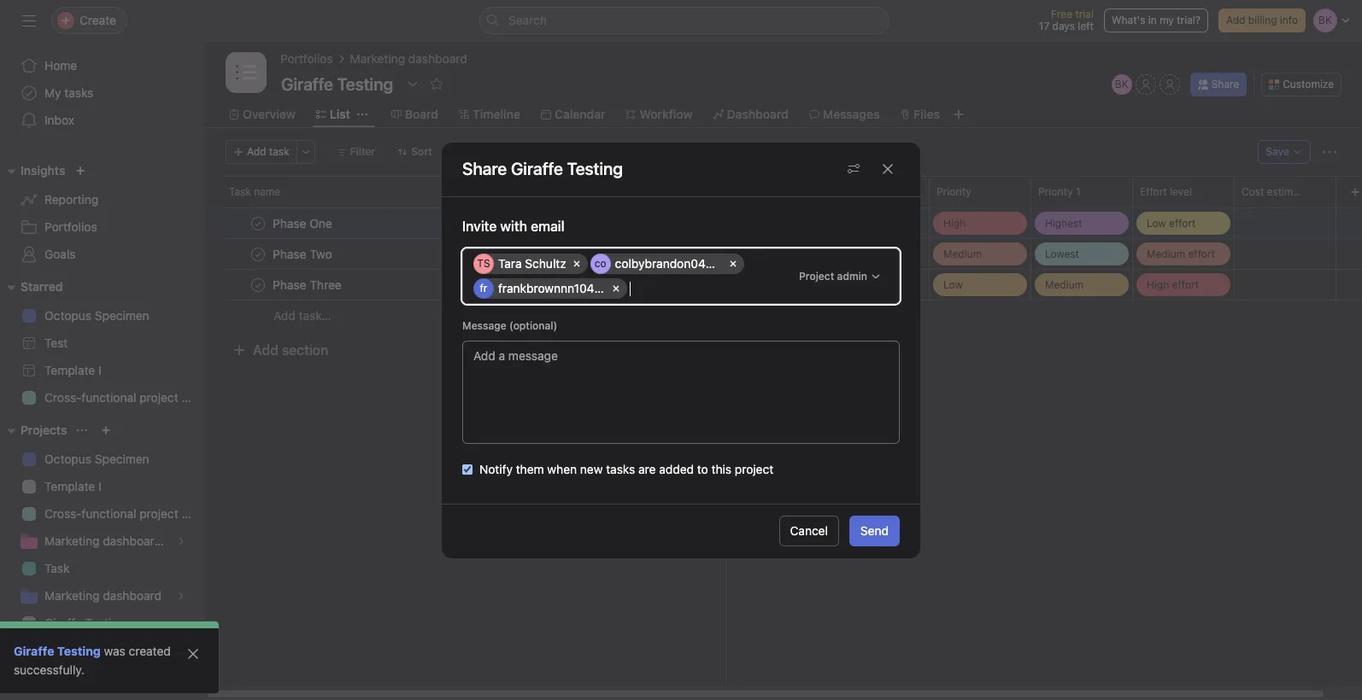 Task type: locate. For each thing, give the bounding box(es) containing it.
i inside starred element
[[98, 363, 101, 378]]

share for share giraffe testing
[[462, 159, 507, 179]]

Notify them when new tasks are added to this project checkbox
[[462, 464, 473, 475]]

1 vertical spatial cross-
[[44, 507, 81, 521]]

share down timeline link
[[462, 159, 507, 179]]

2 vertical spatial project
[[140, 507, 178, 521]]

completed image inside phase one cell
[[248, 213, 268, 234]]

tara schultz cell
[[473, 253, 588, 274]]

1 horizontal spatial portfolios
[[280, 51, 333, 66]]

1 functional from the top
[[81, 391, 136, 405]]

add for add task
[[247, 145, 266, 158]]

i up marketing dashboards
[[98, 479, 101, 494]]

testing up successfully.
[[57, 644, 101, 659]]

plan inside projects element
[[182, 507, 205, 521]]

0 horizontal spatial priority
[[937, 185, 971, 198]]

task inside row
[[229, 185, 251, 198]]

workflow
[[640, 107, 693, 121]]

octopus specimen for template i
[[44, 452, 149, 467]]

0 vertical spatial completed image
[[248, 213, 268, 234]]

task
[[229, 185, 251, 198], [44, 561, 70, 576]]

0 vertical spatial portfolios link
[[280, 50, 333, 68]]

0 vertical spatial template i
[[44, 363, 101, 378]]

insights button
[[0, 161, 65, 181]]

invite inside share giraffe testing dialog
[[462, 218, 497, 234]]

1 vertical spatial portfolios link
[[10, 214, 195, 241]]

dashboard inside projects element
[[103, 589, 162, 603]]

1 vertical spatial tasks
[[606, 462, 635, 476]]

cross-functional project plan link inside starred element
[[10, 385, 205, 412]]

dashboards
[[103, 534, 168, 549]]

cell
[[725, 208, 828, 239]]

add left section
[[253, 343, 278, 358]]

1 vertical spatial functional
[[81, 507, 136, 521]]

marketing dashboard link
[[350, 50, 467, 68], [10, 583, 195, 610]]

marketing down task link
[[44, 589, 100, 603]]

tasks right my
[[64, 85, 93, 100]]

octopus down projects
[[44, 452, 91, 467]]

trial
[[1075, 8, 1094, 21]]

0 vertical spatial giraffe
[[44, 616, 82, 631]]

(optional)
[[509, 319, 557, 332]]

1 vertical spatial nov
[[835, 279, 854, 291]]

row containing tara schultz
[[473, 253, 791, 303]]

portfolios down reporting
[[44, 220, 97, 234]]

project inside starred element
[[140, 391, 178, 405]]

cross-functional project plan link inside projects element
[[10, 501, 205, 528]]

1 vertical spatial giraffe testing
[[14, 644, 101, 659]]

invite
[[462, 218, 497, 234], [48, 671, 79, 685]]

0 horizontal spatial marketing dashboard link
[[10, 583, 195, 610]]

inbox
[[44, 113, 74, 127]]

1 horizontal spatial task
[[229, 185, 251, 198]]

inbox link
[[10, 107, 195, 134]]

project inside share giraffe testing dialog
[[735, 462, 774, 476]]

what's in my trial?
[[1112, 14, 1201, 26]]

1 octopus specimen link from the top
[[10, 302, 195, 330]]

1 vertical spatial cross-functional project plan link
[[10, 501, 205, 528]]

1 vertical spatial cross-functional project plan
[[44, 507, 205, 521]]

1 vertical spatial template i link
[[10, 473, 195, 501]]

project permissions image
[[847, 162, 860, 176]]

1 priority from the left
[[937, 185, 971, 198]]

add task… button
[[273, 307, 331, 326]]

octopus specimen link for template i
[[10, 446, 195, 473]]

portfolios
[[280, 51, 333, 66], [44, 220, 97, 234]]

1 horizontal spatial marketing dashboard
[[350, 51, 467, 66]]

giraffe testing link up was
[[10, 610, 195, 637]]

completed image inside the phase three cell
[[248, 275, 268, 295]]

giraffe
[[44, 616, 82, 631], [14, 644, 54, 659]]

this
[[711, 462, 731, 476]]

starred
[[21, 279, 63, 294]]

1 horizontal spatial portfolios link
[[280, 50, 333, 68]]

1 horizontal spatial priority
[[1038, 185, 1073, 198]]

cross-functional project plan link
[[10, 385, 205, 412], [10, 501, 205, 528]]

None text field
[[277, 68, 397, 99], [630, 278, 643, 299], [277, 68, 397, 99], [630, 278, 643, 299]]

0 vertical spatial portfolios
[[280, 51, 333, 66]]

1 template i from the top
[[44, 363, 101, 378]]

completed checkbox up completed image
[[248, 213, 268, 234]]

row
[[205, 176, 1362, 208], [226, 207, 1362, 208], [205, 208, 1362, 239], [205, 238, 1362, 270], [473, 253, 791, 303]]

i down test link
[[98, 363, 101, 378]]

template down projects
[[44, 479, 95, 494]]

2 cross- from the top
[[44, 507, 81, 521]]

2 vertical spatial marketing
[[44, 589, 100, 603]]

2 priority from the left
[[1038, 185, 1073, 198]]

1 vertical spatial i
[[98, 479, 101, 494]]

when
[[547, 462, 577, 476]]

0 vertical spatial cross-functional project plan link
[[10, 385, 205, 412]]

0 vertical spatial octopus specimen
[[44, 308, 149, 323]]

tasks left are on the bottom
[[606, 462, 635, 476]]

2 specimen from the top
[[95, 452, 149, 467]]

Completed checkbox
[[248, 213, 268, 234], [248, 275, 268, 295]]

octopus specimen inside starred element
[[44, 308, 149, 323]]

0 vertical spatial — text field
[[1242, 218, 1336, 231]]

plan for cross-functional project plan link in the projects element
[[182, 507, 205, 521]]

share down add billing info button
[[1211, 78, 1239, 91]]

starred element
[[0, 272, 205, 415]]

functional
[[81, 391, 136, 405], [81, 507, 136, 521]]

giraffe up successfully.
[[14, 644, 54, 659]]

home
[[44, 58, 77, 73]]

task for task name
[[229, 185, 251, 198]]

tara schultz
[[498, 256, 566, 270]]

2 template from the top
[[44, 479, 95, 494]]

insights element
[[0, 156, 205, 272]]

1 vertical spatial template
[[44, 479, 95, 494]]

0 vertical spatial cross-functional project plan
[[44, 391, 205, 405]]

completed image down completed image
[[248, 275, 268, 295]]

dashboard
[[727, 107, 789, 121]]

test link
[[10, 330, 195, 357]]

pr
[[738, 247, 749, 260]]

cross-functional project plan for cross-functional project plan link within starred element
[[44, 391, 205, 405]]

1 template i link from the top
[[10, 357, 195, 385]]

functional inside starred element
[[81, 391, 136, 405]]

frankbrownnn104@gmail.com
[[498, 281, 662, 295]]

1 vertical spatial dashboard
[[103, 589, 162, 603]]

1 vertical spatial plan
[[182, 507, 205, 521]]

functional up marketing dashboards
[[81, 507, 136, 521]]

octopus specimen down projects
[[44, 452, 149, 467]]

1 vertical spatial octopus specimen link
[[10, 446, 195, 473]]

1 specimen from the top
[[95, 308, 149, 323]]

1 octopus specimen from the top
[[44, 308, 149, 323]]

specimen for template i
[[95, 452, 149, 467]]

nov left the "26" on the right
[[835, 279, 854, 291]]

invite for invite
[[48, 671, 79, 685]]

1 completed image from the top
[[248, 213, 268, 234]]

1 cross-functional project plan link from the top
[[10, 385, 205, 412]]

1 horizontal spatial invite
[[462, 218, 497, 234]]

section
[[282, 343, 328, 358]]

template i inside projects element
[[44, 479, 101, 494]]

0 vertical spatial template
[[44, 363, 95, 378]]

template down test
[[44, 363, 95, 378]]

— text field
[[1242, 218, 1336, 231], [1242, 279, 1336, 292]]

task
[[269, 145, 289, 158]]

effort
[[1140, 185, 1167, 198]]

nov left the 18 in the top of the page
[[835, 248, 854, 261]]

0 vertical spatial plan
[[182, 391, 205, 405]]

team
[[21, 649, 51, 663]]

octopus specimen up test link
[[44, 308, 149, 323]]

share giraffe testing
[[462, 159, 623, 179]]

cross-functional project plan link up marketing dashboards
[[10, 501, 205, 528]]

projects button
[[0, 420, 67, 441]]

1 vertical spatial — text field
[[1242, 279, 1336, 292]]

task inside projects element
[[44, 561, 70, 576]]

giraffe testing
[[511, 159, 623, 179]]

marketing
[[350, 51, 405, 66], [44, 534, 100, 549], [44, 589, 100, 603]]

project
[[799, 269, 834, 282]]

2 template i from the top
[[44, 479, 101, 494]]

1 cross-functional project plan from the top
[[44, 391, 205, 405]]

0 vertical spatial functional
[[81, 391, 136, 405]]

0 vertical spatial octopus specimen link
[[10, 302, 195, 330]]

add left task
[[247, 145, 266, 158]]

dashboard down task link
[[103, 589, 162, 603]]

— text field up — text box
[[1242, 218, 1336, 231]]

0 vertical spatial template i link
[[10, 357, 195, 385]]

0 vertical spatial giraffe testing link
[[10, 610, 195, 637]]

marketing dashboard link up add to starred image at top
[[350, 50, 467, 68]]

priority for priority
[[937, 185, 971, 198]]

marketing dashboard up add to starred image at top
[[350, 51, 467, 66]]

project right this
[[735, 462, 774, 476]]

specimen inside starred element
[[95, 308, 149, 323]]

my tasks link
[[10, 79, 195, 107]]

1 vertical spatial task
[[44, 561, 70, 576]]

1 vertical spatial invite
[[48, 671, 79, 685]]

1 vertical spatial giraffe testing link
[[14, 644, 101, 659]]

0 vertical spatial i
[[98, 363, 101, 378]]

task left name
[[229, 185, 251, 198]]

0 horizontal spatial portfolios
[[44, 220, 97, 234]]

1 vertical spatial marketing
[[44, 534, 100, 549]]

0 vertical spatial project
[[140, 391, 178, 405]]

workflow link
[[626, 105, 693, 124]]

co
[[595, 257, 606, 270]]

them
[[516, 462, 544, 476]]

plan for cross-functional project plan link within starred element
[[182, 391, 205, 405]]

priority left 1
[[1038, 185, 1073, 198]]

— text field for phase one cell
[[1242, 218, 1336, 231]]

add left task…
[[273, 308, 295, 323]]

0 horizontal spatial marketing dashboard
[[44, 589, 162, 603]]

2 i from the top
[[98, 479, 101, 494]]

0 vertical spatial completed checkbox
[[248, 213, 268, 234]]

due date
[[835, 185, 878, 198]]

project down test link
[[140, 391, 178, 405]]

cross-functional project plan inside starred element
[[44, 391, 205, 405]]

frankbrownnn104@gmail.com cell
[[473, 278, 662, 299]]

1 vertical spatial share
[[462, 159, 507, 179]]

cross-functional project plan
[[44, 391, 205, 405], [44, 507, 205, 521]]

i inside projects element
[[98, 479, 101, 494]]

giraffe up team
[[44, 616, 82, 631]]

template i link up marketing dashboards
[[10, 473, 195, 501]]

marketing for the bottommost marketing dashboard link
[[44, 589, 100, 603]]

testing
[[85, 616, 125, 631], [57, 644, 101, 659]]

dashboard up add to starred image at top
[[408, 51, 467, 66]]

hide sidebar image
[[22, 14, 36, 27]]

test
[[44, 336, 68, 350]]

0 vertical spatial giraffe testing
[[44, 616, 125, 631]]

0 vertical spatial octopus
[[44, 308, 91, 323]]

marketing dashboard link down marketing dashboards link
[[10, 583, 195, 610]]

1 horizontal spatial dashboard
[[408, 51, 467, 66]]

marketing up task link
[[44, 534, 100, 549]]

octopus inside projects element
[[44, 452, 91, 467]]

1 cross- from the top
[[44, 391, 81, 405]]

dashboard
[[408, 51, 467, 66], [103, 589, 162, 603]]

template
[[44, 363, 95, 378], [44, 479, 95, 494]]

portfolios link up list link
[[280, 50, 333, 68]]

18
[[857, 248, 868, 261]]

0 vertical spatial marketing
[[350, 51, 405, 66]]

portfolios link down reporting
[[10, 214, 195, 241]]

giraffe testing up successfully.
[[14, 644, 101, 659]]

cross- up marketing dashboards link
[[44, 507, 81, 521]]

0 vertical spatial nov
[[835, 248, 854, 261]]

add inside "button"
[[273, 308, 295, 323]]

2 nov from the top
[[835, 279, 854, 291]]

completed checkbox inside the phase three cell
[[248, 275, 268, 295]]

specimen inside projects element
[[95, 452, 149, 467]]

specimen for test
[[95, 308, 149, 323]]

assignee
[[733, 185, 777, 198]]

marketing for marketing dashboards link
[[44, 534, 100, 549]]

functional for cross-functional project plan link within starred element
[[81, 391, 136, 405]]

octopus up test
[[44, 308, 91, 323]]

send button
[[849, 516, 900, 547]]

nov 26 row
[[205, 269, 1362, 301]]

add inside button
[[247, 145, 266, 158]]

completed checkbox for phase one text box
[[248, 213, 268, 234]]

octopus inside starred element
[[44, 308, 91, 323]]

1 vertical spatial specimen
[[95, 452, 149, 467]]

1 vertical spatial project
[[735, 462, 774, 476]]

phase one cell
[[205, 208, 726, 239]]

template i down test
[[44, 363, 101, 378]]

cross-functional project plan inside projects element
[[44, 507, 205, 521]]

template for first template i link from the bottom
[[44, 479, 95, 494]]

2 octopus specimen from the top
[[44, 452, 149, 467]]

files
[[914, 107, 940, 121]]

nov for nov 18
[[835, 248, 854, 261]]

1 vertical spatial octopus
[[44, 452, 91, 467]]

task for task
[[44, 561, 70, 576]]

tasks
[[64, 85, 93, 100], [606, 462, 635, 476]]

cross- inside projects element
[[44, 507, 81, 521]]

octopus specimen link down projects
[[10, 446, 195, 473]]

octopus specimen
[[44, 308, 149, 323], [44, 452, 149, 467]]

1 octopus from the top
[[44, 308, 91, 323]]

0 vertical spatial share
[[1211, 78, 1239, 91]]

row containing task name
[[205, 176, 1362, 208]]

2 functional from the top
[[81, 507, 136, 521]]

1 plan from the top
[[182, 391, 205, 405]]

completed checkbox inside phase one cell
[[248, 213, 268, 234]]

tara
[[498, 256, 522, 270]]

priority down files at the right of page
[[937, 185, 971, 198]]

effort level
[[1140, 185, 1192, 198]]

giraffe testing link up successfully.
[[14, 644, 101, 659]]

0 vertical spatial cross-
[[44, 391, 81, 405]]

1 vertical spatial testing
[[57, 644, 101, 659]]

2 completed image from the top
[[248, 275, 268, 295]]

testing inside projects element
[[85, 616, 125, 631]]

functional down test link
[[81, 391, 136, 405]]

0 horizontal spatial share
[[462, 159, 507, 179]]

add for add section
[[253, 343, 278, 358]]

cross-functional project plan up dashboards
[[44, 507, 205, 521]]

0 vertical spatial dashboard
[[408, 51, 467, 66]]

0 horizontal spatial invite
[[48, 671, 79, 685]]

portfolios up list link
[[280, 51, 333, 66]]

share for share
[[1211, 78, 1239, 91]]

nov inside row
[[835, 279, 854, 291]]

completed checkbox down completed image
[[248, 275, 268, 295]]

plan inside starred element
[[182, 391, 205, 405]]

invite inside invite button
[[48, 671, 79, 685]]

0 vertical spatial marketing dashboard
[[350, 51, 467, 66]]

task link
[[10, 555, 195, 583]]

marketing dashboard inside projects element
[[44, 589, 162, 603]]

are
[[638, 462, 656, 476]]

add billing info
[[1226, 14, 1298, 26]]

i
[[98, 363, 101, 378], [98, 479, 101, 494]]

0 vertical spatial task
[[229, 185, 251, 198]]

cross- up projects
[[44, 391, 81, 405]]

project for cross-functional project plan link within starred element
[[140, 391, 178, 405]]

completed image up completed image
[[248, 213, 268, 234]]

bk
[[1115, 78, 1128, 91]]

portfolios inside insights 'element'
[[44, 220, 97, 234]]

giraffe testing up the was created successfully. on the left bottom of page
[[44, 616, 125, 631]]

0 vertical spatial tasks
[[64, 85, 93, 100]]

2 octopus specimen link from the top
[[10, 446, 195, 473]]

2 plan from the top
[[182, 507, 205, 521]]

1 template from the top
[[44, 363, 95, 378]]

giraffe inside projects element
[[44, 616, 82, 631]]

colbybrandon04@gmail.com
[[615, 256, 773, 270]]

2 octopus from the top
[[44, 452, 91, 467]]

1 vertical spatial template i
[[44, 479, 101, 494]]

task down marketing dashboards link
[[44, 561, 70, 576]]

list
[[330, 107, 350, 121]]

phase three cell
[[205, 269, 726, 301]]

template i link down test
[[10, 357, 195, 385]]

template inside starred element
[[44, 363, 95, 378]]

1 i from the top
[[98, 363, 101, 378]]

1 nov from the top
[[835, 248, 854, 261]]

2 completed checkbox from the top
[[248, 275, 268, 295]]

task name
[[229, 185, 280, 198]]

1 horizontal spatial tasks
[[606, 462, 635, 476]]

octopus
[[44, 308, 91, 323], [44, 452, 91, 467]]

0 horizontal spatial task
[[44, 561, 70, 576]]

priority
[[937, 185, 971, 198], [1038, 185, 1073, 198]]

pr button
[[733, 244, 824, 264]]

giraffe testing
[[44, 616, 125, 631], [14, 644, 101, 659]]

add to starred image
[[430, 77, 444, 91]]

info
[[1280, 14, 1298, 26]]

functional inside projects element
[[81, 507, 136, 521]]

level
[[1170, 185, 1192, 198]]

0 vertical spatial testing
[[85, 616, 125, 631]]

marketing up list
[[350, 51, 405, 66]]

1 vertical spatial octopus specimen
[[44, 452, 149, 467]]

testing up was
[[85, 616, 125, 631]]

1 vertical spatial portfolios
[[44, 220, 97, 234]]

goals link
[[10, 241, 195, 268]]

cross-functional project plan link down test link
[[10, 385, 205, 412]]

1 horizontal spatial share
[[1211, 78, 1239, 91]]

— text field down — text box
[[1242, 279, 1336, 292]]

octopus specimen link up test
[[10, 302, 195, 330]]

add billing info button
[[1218, 9, 1306, 32]]

2 cross-functional project plan from the top
[[44, 507, 205, 521]]

projects
[[21, 423, 67, 438]]

goals
[[44, 247, 76, 261]]

list link
[[316, 105, 350, 124]]

project for cross-functional project plan link in the projects element
[[140, 507, 178, 521]]

1 — text field from the top
[[1242, 218, 1336, 231]]

completed image
[[248, 244, 268, 264]]

1 horizontal spatial marketing dashboard link
[[350, 50, 467, 68]]

template i up marketing dashboards link
[[44, 479, 101, 494]]

cross-functional project plan down test link
[[44, 391, 205, 405]]

template i inside starred element
[[44, 363, 101, 378]]

close image
[[186, 648, 200, 661]]

1 completed checkbox from the top
[[248, 213, 268, 234]]

0 horizontal spatial portfolios link
[[10, 214, 195, 241]]

cross-
[[44, 391, 81, 405], [44, 507, 81, 521]]

— text field for the phase three cell
[[1242, 279, 1336, 292]]

1 vertical spatial completed checkbox
[[248, 275, 268, 295]]

project up dashboards
[[140, 507, 178, 521]]

header untitled section tree grid
[[205, 208, 1362, 332]]

invite up phase two cell
[[462, 218, 497, 234]]

2 cross-functional project plan link from the top
[[10, 501, 205, 528]]

Message (optional) text field
[[462, 341, 900, 444]]

functional for cross-functional project plan link in the projects element
[[81, 507, 136, 521]]

1 vertical spatial completed image
[[248, 275, 268, 295]]

add left the billing
[[1226, 14, 1245, 26]]

template i for template i link inside starred element
[[44, 363, 101, 378]]

share inside share button
[[1211, 78, 1239, 91]]

— text field inside nov 26 row
[[1242, 279, 1336, 292]]

cross-functional project plan for cross-functional project plan link in the projects element
[[44, 507, 205, 521]]

completed image
[[248, 213, 268, 234], [248, 275, 268, 295]]

search list box
[[479, 7, 890, 34]]

invite down team
[[48, 671, 79, 685]]

0 horizontal spatial tasks
[[64, 85, 93, 100]]

free
[[1051, 8, 1072, 21]]

template inside projects element
[[44, 479, 95, 494]]

— text field
[[1242, 249, 1336, 261]]

share inside share giraffe testing dialog
[[462, 159, 507, 179]]

2 — text field from the top
[[1242, 279, 1336, 292]]

1 vertical spatial giraffe
[[14, 644, 54, 659]]

specimen up dashboards
[[95, 452, 149, 467]]

1 vertical spatial marketing dashboard
[[44, 589, 162, 603]]

invite with email
[[462, 218, 565, 234]]

0 vertical spatial specimen
[[95, 308, 149, 323]]

marketing dashboard down task link
[[44, 589, 162, 603]]

message (optional)
[[462, 319, 557, 332]]

specimen up test link
[[95, 308, 149, 323]]

octopus specimen inside projects element
[[44, 452, 149, 467]]

giraffe testing link inside projects element
[[10, 610, 195, 637]]

0 horizontal spatial dashboard
[[103, 589, 162, 603]]

0 vertical spatial invite
[[462, 218, 497, 234]]

share giraffe testing dialog
[[442, 142, 920, 558]]



Task type: describe. For each thing, give the bounding box(es) containing it.
notify them when new tasks are added to this project
[[479, 462, 774, 476]]

reporting
[[44, 192, 98, 207]]

home link
[[10, 52, 195, 79]]

template for template i link inside starred element
[[44, 363, 95, 378]]

fr
[[480, 282, 487, 294]]

ts
[[477, 257, 490, 270]]

project admin
[[799, 269, 867, 282]]

0 vertical spatial marketing dashboard link
[[350, 50, 467, 68]]

marketing dashboards link
[[10, 528, 195, 555]]

Phase Three text field
[[269, 276, 347, 294]]

octopus specimen for test
[[44, 308, 149, 323]]

projects element
[[0, 415, 205, 641]]

Phase Two text field
[[269, 246, 337, 263]]

successfully.
[[14, 663, 84, 678]]

days
[[1052, 20, 1075, 32]]

overview
[[243, 107, 296, 121]]

template i link inside starred element
[[10, 357, 195, 385]]

search
[[508, 13, 547, 27]]

invite button
[[16, 663, 90, 694]]

tasks inside share giraffe testing dialog
[[606, 462, 635, 476]]

free trial 17 days left
[[1039, 8, 1094, 32]]

global element
[[0, 42, 205, 144]]

priority 1
[[1038, 185, 1081, 198]]

add task… row
[[205, 300, 1362, 332]]

invite for invite with email
[[462, 218, 497, 234]]

trial?
[[1177, 14, 1201, 26]]

share button
[[1190, 73, 1247, 97]]

schultz
[[525, 256, 566, 270]]

what's
[[1112, 14, 1145, 26]]

with email
[[500, 218, 565, 234]]

to
[[697, 462, 708, 476]]

octopus for starred
[[44, 308, 91, 323]]

priority for priority 1
[[1038, 185, 1073, 198]]

completed checkbox for phase three text box
[[248, 275, 268, 295]]

1
[[1076, 185, 1081, 198]]

notify
[[479, 462, 513, 476]]

new
[[580, 462, 603, 476]]

add section button
[[226, 335, 335, 366]]

calendar link
[[541, 105, 605, 124]]

row containing pr
[[205, 238, 1362, 270]]

octopus specimen link for test
[[10, 302, 195, 330]]

phase two cell
[[205, 238, 726, 270]]

Phase One text field
[[269, 215, 337, 232]]

add for add task…
[[273, 308, 295, 323]]

messages link
[[809, 105, 880, 124]]

overview link
[[229, 105, 296, 124]]

add task…
[[273, 308, 331, 323]]

search button
[[479, 7, 890, 34]]

completed image for phase one text box
[[248, 213, 268, 234]]

cost
[[1242, 185, 1264, 198]]

estimate
[[1267, 185, 1308, 198]]

board link
[[391, 105, 438, 124]]

name
[[254, 185, 280, 198]]

send
[[860, 524, 889, 538]]

my
[[44, 85, 61, 100]]

timeline link
[[459, 105, 520, 124]]

starred button
[[0, 277, 63, 297]]

giraffe testing inside projects element
[[44, 616, 125, 631]]

template i for first template i link from the bottom
[[44, 479, 101, 494]]

in
[[1148, 14, 1157, 26]]

cross- inside starred element
[[44, 391, 81, 405]]

billing
[[1248, 14, 1277, 26]]

nov for nov 26
[[835, 279, 854, 291]]

octopus for projects
[[44, 452, 91, 467]]

list image
[[236, 62, 256, 83]]

cancel button
[[779, 516, 839, 547]]

Completed checkbox
[[248, 244, 268, 264]]

completed image for phase three text box
[[248, 275, 268, 295]]

cost estimate
[[1242, 185, 1308, 198]]

2 template i link from the top
[[10, 473, 195, 501]]

left
[[1078, 20, 1094, 32]]

tasks inside global element
[[64, 85, 93, 100]]

marketing dashboards
[[44, 534, 168, 549]]

1 vertical spatial marketing dashboard link
[[10, 583, 195, 610]]

row inside share giraffe testing dialog
[[473, 253, 791, 303]]

admin
[[837, 269, 867, 282]]

project admin button
[[791, 264, 889, 288]]

close this dialog image
[[881, 162, 895, 176]]

reporting link
[[10, 186, 195, 214]]

files link
[[900, 105, 940, 124]]

team button
[[0, 646, 51, 667]]

due
[[835, 185, 854, 198]]

was created successfully.
[[14, 644, 171, 678]]

add for add billing info
[[1226, 14, 1245, 26]]

date
[[857, 185, 878, 198]]

colbybrandon04@gmail.com cell
[[590, 253, 773, 274]]

add section
[[253, 343, 328, 358]]

add task button
[[226, 140, 297, 164]]

message
[[462, 319, 506, 332]]

add task
[[247, 145, 289, 158]]

cancel
[[790, 524, 828, 538]]

dashboard link
[[713, 105, 789, 124]]

messages
[[823, 107, 880, 121]]

task…
[[299, 308, 331, 323]]

bk button
[[1111, 74, 1132, 95]]

was
[[104, 644, 125, 659]]

created
[[129, 644, 171, 659]]



Task type: vqa. For each thing, say whether or not it's contained in the screenshot.
Cancel BUTTON
yes



